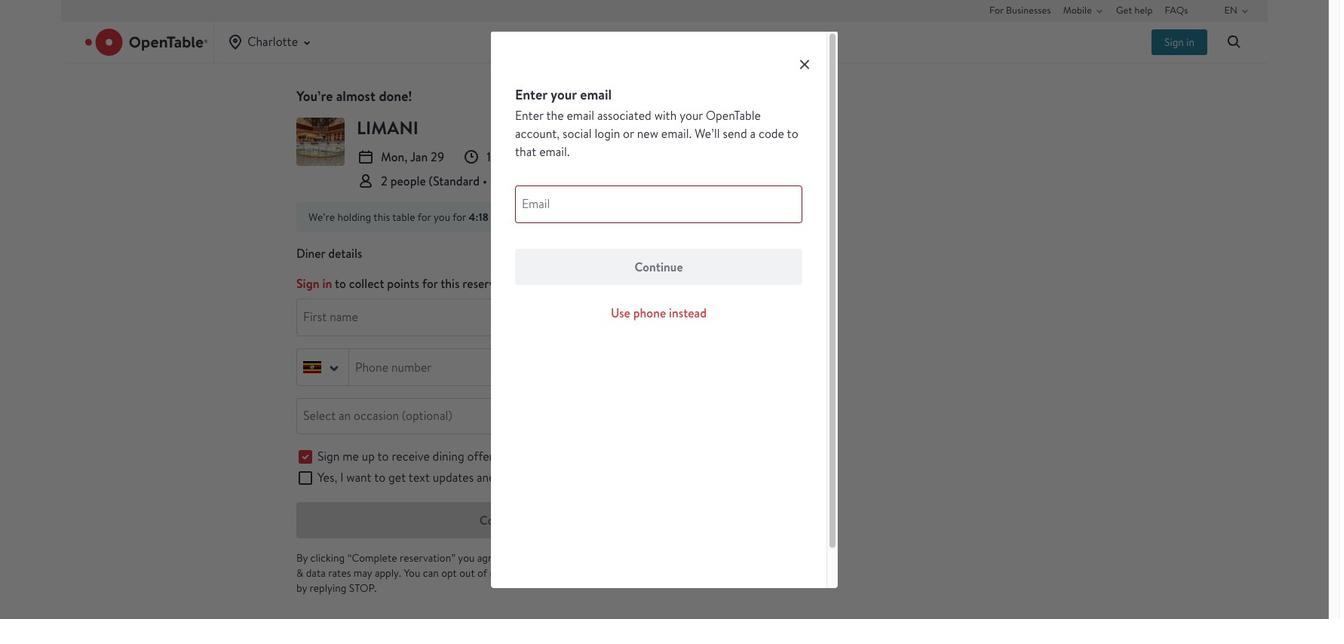Task type: locate. For each thing, give the bounding box(es) containing it.
text right get
[[409, 470, 430, 486]]

navigation
[[214, 22, 328, 63]]

for businesses
[[990, 3, 1052, 16]]

this up my
[[581, 449, 600, 465]]

messages
[[555, 567, 599, 580]]

by
[[659, 449, 671, 465], [297, 582, 307, 595]]

by
[[297, 552, 308, 565]]

you left 4:18
[[434, 211, 451, 224]]

1 vertical spatial text
[[534, 567, 553, 580]]

0 vertical spatial sign in button
[[1152, 29, 1208, 55]]

you're almost done! element
[[297, 87, 777, 106]]

complete reservation
[[480, 512, 593, 529]]

for
[[418, 211, 431, 224], [453, 211, 466, 224], [423, 275, 438, 292]]

1 vertical spatial and
[[477, 470, 496, 486]]

in
[[1187, 35, 1195, 49], [323, 275, 332, 292], [654, 567, 662, 580]]

text
[[409, 470, 430, 486], [534, 567, 553, 580]]

room)
[[528, 173, 563, 189]]

mobile
[[1064, 3, 1093, 16]]

from
[[552, 449, 578, 465]]

updates
[[433, 470, 474, 486]]

1 vertical spatial you
[[458, 552, 475, 565]]

0 vertical spatial reservation
[[463, 275, 522, 292]]

in down diner details
[[323, 275, 332, 292]]

2 vertical spatial sign
[[318, 449, 340, 465]]

my
[[587, 470, 603, 486]]

1 horizontal spatial by
[[659, 449, 671, 465]]

0 horizontal spatial reservation
[[463, 275, 522, 292]]

by inside ". message & data rates may apply. you can opt out of receiving text messages at any time in your account settings or by replying stop."
[[297, 582, 307, 595]]

sign for sign in to collect points for this reservation
[[297, 275, 320, 292]]

apply.
[[375, 567, 402, 580]]

0 vertical spatial sign
[[1165, 35, 1185, 49]]

1 horizontal spatial this
[[441, 275, 460, 292]]

dining
[[433, 449, 465, 465]]

this
[[374, 211, 390, 224], [441, 275, 460, 292], [581, 449, 600, 465]]

0 horizontal spatial in
[[323, 275, 332, 292]]

0 horizontal spatial text
[[409, 470, 430, 486]]

in down "faqs" 'button'
[[1187, 35, 1195, 49]]

sign inside button
[[1165, 35, 1185, 49]]

&
[[297, 567, 304, 580]]

this right points
[[441, 275, 460, 292]]

"complete
[[348, 552, 397, 565]]

businesses
[[1007, 3, 1052, 16]]

data
[[306, 567, 326, 580]]

mobile button
[[1064, 0, 1109, 21]]

you
[[434, 211, 451, 224], [458, 552, 475, 565]]

0 vertical spatial you
[[434, 211, 451, 224]]

your
[[665, 567, 685, 580]]

by down &
[[297, 582, 307, 595]]

1 horizontal spatial in
[[654, 567, 662, 580]]

and up 'reminders'
[[502, 449, 521, 465]]

for right table
[[418, 211, 431, 224]]

complete reservation button
[[297, 503, 777, 539]]

reservation down 4:18
[[463, 275, 522, 292]]

and down offers
[[477, 470, 496, 486]]

holding
[[338, 211, 371, 224]]

2 horizontal spatial in
[[1187, 35, 1195, 49]]

we're
[[309, 211, 335, 224]]

sign me up to receive dining offers and news from this restaurant by email.
[[318, 449, 705, 465]]

get help button
[[1117, 0, 1153, 21]]

1 horizontal spatial text
[[534, 567, 553, 580]]

2 horizontal spatial this
[[581, 449, 600, 465]]

stop.
[[349, 582, 377, 595]]

1 horizontal spatial you
[[458, 552, 475, 565]]

to
[[335, 275, 346, 292], [378, 449, 389, 465], [374, 470, 386, 486], [506, 552, 516, 565]]

mon,
[[381, 149, 408, 165]]

(standard
[[429, 173, 480, 189]]

1 vertical spatial in
[[323, 275, 332, 292]]

to left "collect"
[[335, 275, 346, 292]]

sign down "faqs" 'button'
[[1165, 35, 1185, 49]]

reservation inside button
[[534, 512, 593, 529]]

0 horizontal spatial by
[[297, 582, 307, 595]]

0 vertical spatial this
[[374, 211, 390, 224]]

sign up the yes,
[[318, 449, 340, 465]]

points
[[387, 275, 420, 292]]

0 horizontal spatial and
[[477, 470, 496, 486]]

1 horizontal spatial reservation
[[534, 512, 593, 529]]

for businesses button
[[990, 0, 1052, 21]]

0 horizontal spatial you
[[434, 211, 451, 224]]

0 vertical spatial by
[[659, 449, 671, 465]]

i
[[340, 470, 344, 486]]

by left email.
[[659, 449, 671, 465]]

sign down the diner
[[297, 275, 320, 292]]

account
[[688, 567, 724, 580]]

1 vertical spatial sign in button
[[297, 275, 332, 292]]

reservation
[[463, 275, 522, 292], [534, 512, 593, 529]]

in left "your"
[[654, 567, 662, 580]]

reservation down about
[[534, 512, 593, 529]]

1 horizontal spatial and
[[502, 449, 521, 465]]

0 vertical spatial and
[[502, 449, 521, 465]]

receive
[[392, 449, 430, 465]]

rates
[[328, 567, 351, 580]]

this inside we're holding this table for you for 4:18 minutes
[[374, 211, 390, 224]]

sign in button
[[1152, 29, 1208, 55], [297, 275, 332, 292]]

1 vertical spatial sign
[[297, 275, 320, 292]]

sign in button down the diner
[[297, 275, 332, 292]]

Phone number telephone field
[[349, 349, 530, 386]]

get
[[1117, 3, 1133, 16]]

and
[[502, 449, 521, 465], [477, 470, 496, 486]]

0 vertical spatial text
[[409, 470, 430, 486]]

may
[[354, 567, 372, 580]]

0 horizontal spatial this
[[374, 211, 390, 224]]

0 vertical spatial in
[[1187, 35, 1195, 49]]

text right receiving in the bottom of the page
[[534, 567, 553, 580]]

1 vertical spatial reservation
[[534, 512, 593, 529]]

at
[[601, 567, 610, 580]]

4:18
[[469, 210, 489, 225]]

sign
[[1165, 35, 1185, 49], [297, 275, 320, 292], [318, 449, 340, 465]]

you up out
[[458, 552, 475, 565]]

in inside button
[[1187, 35, 1195, 49]]

1 horizontal spatial sign in button
[[1152, 29, 1208, 55]]

sign in button down "faqs" 'button'
[[1152, 29, 1208, 55]]

you inside we're holding this table for you for 4:18 minutes
[[434, 211, 451, 224]]

out
[[460, 567, 475, 580]]

1 vertical spatial by
[[297, 582, 307, 595]]

this left table
[[374, 211, 390, 224]]

done!
[[379, 87, 412, 106]]

2 vertical spatial in
[[654, 567, 662, 580]]

diner
[[297, 245, 326, 262]]



Task type: vqa. For each thing, say whether or not it's contained in the screenshot.
FRANCISCO for The
no



Task type: describe. For each thing, give the bounding box(es) containing it.
in for sign in
[[1187, 35, 1195, 49]]

or
[[765, 567, 775, 580]]

you
[[404, 567, 421, 580]]

1 vertical spatial this
[[441, 275, 460, 292]]

and for reminders
[[477, 470, 496, 486]]

.
[[730, 552, 732, 565]]

email.
[[674, 449, 705, 465]]

and for news
[[502, 449, 521, 465]]

of
[[478, 567, 488, 580]]

for right points
[[423, 275, 438, 292]]

sign for sign in
[[1165, 35, 1185, 49]]

opt
[[442, 567, 457, 580]]

by clicking "complete reservation" you agree to the
[[297, 552, 536, 565]]

complete
[[480, 512, 531, 529]]

Last name text field
[[543, 300, 776, 336]]

am
[[516, 149, 535, 165]]

replying
[[310, 582, 347, 595]]

minutes
[[492, 210, 528, 225]]

jan
[[410, 149, 428, 165]]

sign for sign me up to receive dining offers and news from this restaurant by email.
[[318, 449, 340, 465]]

0 horizontal spatial sign in button
[[297, 275, 332, 292]]

2 vertical spatial this
[[581, 449, 600, 465]]

limani
[[357, 115, 419, 140]]

11:45
[[487, 149, 513, 165]]

for left 4:18
[[453, 211, 466, 224]]

to right "up"
[[378, 449, 389, 465]]

yes,
[[318, 470, 338, 486]]

reminders
[[499, 470, 551, 486]]

faqs button
[[1166, 0, 1189, 21]]

sign in to collect points for this reservation
[[297, 275, 522, 292]]

news
[[524, 449, 550, 465]]

help
[[1135, 3, 1153, 16]]

collect
[[349, 275, 384, 292]]

to left the
[[506, 552, 516, 565]]

you're almost done!
[[297, 87, 412, 106]]

up
[[362, 449, 375, 465]]

table
[[393, 211, 415, 224]]

we're holding this table for you for 4:18 minutes
[[309, 210, 528, 225]]

you're
[[297, 87, 333, 106]]

any
[[613, 567, 628, 580]]

can
[[423, 567, 439, 580]]

29
[[431, 149, 445, 165]]

to left get
[[374, 470, 386, 486]]

reservation"
[[400, 552, 456, 565]]

the
[[518, 552, 533, 565]]

get
[[389, 470, 406, 486]]

offers
[[468, 449, 499, 465]]

en
[[1225, 3, 1238, 16]]

details
[[328, 245, 362, 262]]

. message & data rates may apply. you can opt out of receiving text messages at any time in your account settings or by replying stop.
[[297, 552, 775, 595]]

about
[[554, 470, 584, 486]]

message
[[735, 552, 774, 565]]

limani link
[[357, 115, 777, 142]]

sign in
[[1165, 35, 1195, 49]]

me
[[343, 449, 359, 465]]

agree
[[477, 552, 503, 565]]

in for sign in to collect points for this reservation
[[323, 275, 332, 292]]

people
[[391, 173, 426, 189]]

reservations.
[[606, 470, 672, 486]]

get help
[[1117, 3, 1153, 16]]

clicking
[[311, 552, 345, 565]]

First name text field
[[297, 300, 530, 336]]

mon, jan 29
[[381, 149, 445, 165]]

faqs
[[1166, 3, 1189, 16]]

yes, i want to get text updates and reminders about my reservations.
[[318, 470, 672, 486]]

restaurant
[[603, 449, 656, 465]]

diner details
[[297, 245, 362, 262]]

time
[[631, 567, 651, 580]]

•
[[483, 173, 488, 189]]

almost
[[336, 87, 376, 106]]

2 people (standard • dining room)
[[381, 173, 563, 189]]

search icon image
[[1226, 33, 1244, 51]]

2
[[381, 173, 388, 189]]

for
[[990, 3, 1004, 16]]

text inside ". message & data rates may apply. you can opt out of receiving text messages at any time in your account settings or by replying stop."
[[534, 567, 553, 580]]

en button
[[1225, 0, 1255, 21]]

11:45 am
[[487, 149, 535, 165]]

dining
[[490, 173, 525, 189]]

receiving
[[490, 567, 532, 580]]

settings
[[727, 567, 763, 580]]

in inside ". message & data rates may apply. you can opt out of receiving text messages at any time in your account settings or by replying stop."
[[654, 567, 662, 580]]

opentable logo image
[[85, 29, 208, 56]]

want
[[347, 470, 372, 486]]



